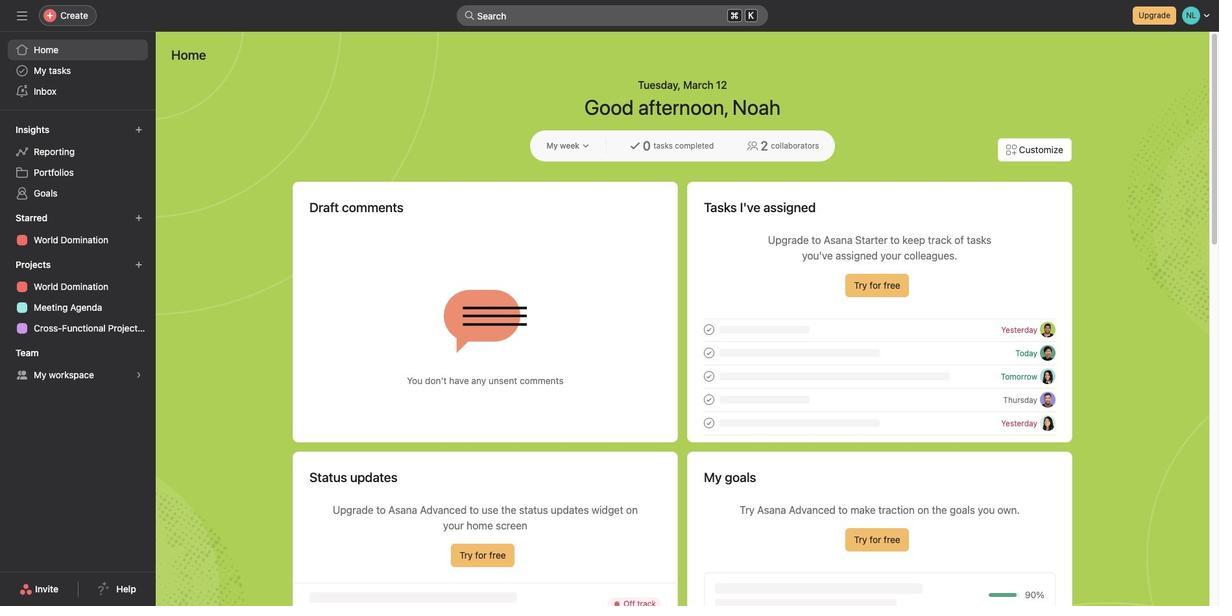 Task type: vqa. For each thing, say whether or not it's contained in the screenshot.
prominent icon
yes



Task type: describe. For each thing, give the bounding box(es) containing it.
see details, my workspace image
[[135, 371, 143, 379]]

teams element
[[0, 341, 156, 388]]

starred element
[[0, 206, 156, 253]]

new project or portfolio image
[[135, 261, 143, 269]]

new insights image
[[135, 126, 143, 134]]

prominent image
[[464, 10, 475, 21]]

global element
[[0, 32, 156, 110]]



Task type: locate. For each thing, give the bounding box(es) containing it.
None field
[[457, 5, 768, 26]]

add items to starred image
[[135, 214, 143, 222]]

projects element
[[0, 253, 156, 341]]

hide sidebar image
[[17, 10, 27, 21]]

Search tasks, projects, and more text field
[[457, 5, 768, 26]]

insights element
[[0, 118, 156, 206]]



